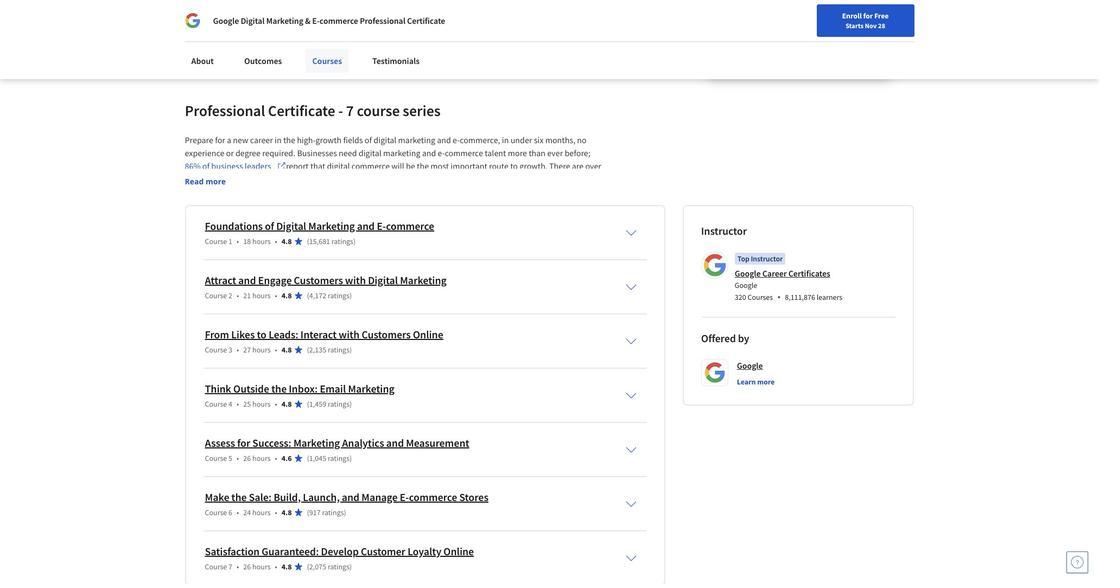 Task type: describe. For each thing, give the bounding box(es) containing it.
certificates
[[788, 268, 830, 279]]

1
[[229, 237, 232, 246]]

free
[[874, 11, 889, 21]]

course for make the sale: build, launch, and manage e-commerce stores
[[205, 508, 227, 518]]

opens in a new tab image inside the "86% of business leaders" link
[[277, 162, 286, 170]]

of inside report that digital commerce will be the most important route to growth. there are over 213,000 open jobs in digital marketing and e-commerce with a median entry-level salary of $59,000.¹
[[504, 174, 512, 184]]

by
[[738, 332, 749, 345]]

1 vertical spatial with
[[345, 273, 366, 287]]

there
[[549, 161, 570, 171]]

0 horizontal spatial your
[[282, 21, 299, 31]]

course 3 • 27 hours •
[[205, 345, 277, 355]]

the inside report that digital commerce will be the most important route to growth. there are over 213,000 open jobs in digital marketing and e-commerce with a median entry-level salary of $59,000.¹
[[417, 161, 429, 171]]

1 vertical spatial marketing
[[383, 148, 420, 158]]

customer
[[361, 545, 405, 558]]

course 7 • 26 hours •
[[205, 562, 277, 572]]

before;
[[565, 148, 590, 158]]

ever
[[547, 148, 563, 158]]

0 vertical spatial 7
[[346, 101, 354, 120]]

be
[[406, 161, 415, 171]]

• right 1
[[237, 237, 239, 246]]

enroll
[[842, 11, 862, 21]]

1 vertical spatial certificate
[[268, 101, 335, 120]]

outside
[[233, 382, 269, 396]]

ratings for launch,
[[322, 508, 344, 518]]

to inside add this credential to your linkedin profile, resume, or cv share it on social media and in your performance review
[[273, 21, 281, 31]]

( for to
[[307, 345, 309, 355]]

or inside the prepare for a new career in the high-growth fields of digital marketing and e-commerce, in under six months, no experience or degree required. businesses need digital marketing and e-commerce talent more than ever before;
[[226, 148, 234, 158]]

prepare for a new career in the high-growth fields of digital marketing and e-commerce, in under six months, no experience or degree required. businesses need digital marketing and e-commerce talent more than ever before;
[[185, 135, 592, 158]]

2 horizontal spatial your
[[813, 12, 828, 22]]

enroll for free starts nov 28
[[842, 11, 889, 30]]

sale:
[[249, 491, 272, 504]]

) for with
[[350, 291, 352, 301]]

digital down need
[[327, 161, 350, 171]]

think outside the inbox: email marketing link
[[205, 382, 395, 396]]

digital down leaders on the top left
[[261, 174, 283, 184]]

measurement
[[406, 436, 469, 450]]

4
[[229, 399, 232, 409]]

will
[[391, 161, 404, 171]]

hours for and
[[252, 291, 271, 301]]

3
[[229, 345, 232, 355]]

2,135
[[309, 345, 326, 355]]

( for digital
[[307, 237, 309, 246]]

from likes to leads: interact with customers online link
[[205, 328, 443, 341]]

english button
[[871, 0, 937, 35]]

1 vertical spatial customers
[[362, 328, 411, 341]]

satisfaction
[[205, 545, 260, 558]]

profile,
[[334, 21, 359, 31]]

google up it
[[213, 15, 239, 26]]

more inside the prepare for a new career in the high-growth fields of digital marketing and e-commerce, in under six months, no experience or degree required. businesses need digital marketing and e-commerce talent more than ever before;
[[508, 148, 527, 158]]

28
[[878, 21, 885, 30]]

course for assess for success: marketing analytics and measurement
[[205, 454, 227, 463]]

open
[[215, 174, 233, 184]]

commerce inside the prepare for a new career in the high-growth fields of digital marketing and e-commerce, in under six months, no experience or degree required. businesses need digital marketing and e-commerce talent more than ever before;
[[445, 148, 483, 158]]

) for launch,
[[344, 508, 346, 518]]

18
[[243, 237, 251, 246]]

under
[[511, 135, 532, 145]]

digital up will
[[374, 135, 396, 145]]

course 4 • 25 hours •
[[205, 399, 277, 409]]

( for develop
[[307, 562, 309, 572]]

starts
[[846, 21, 863, 30]]

stores
[[459, 491, 488, 504]]

find your new career
[[798, 12, 866, 22]]

1 horizontal spatial certificate
[[407, 15, 445, 26]]

manage
[[362, 491, 398, 504]]

( for sale:
[[307, 508, 309, 518]]

86% of business leaders link
[[185, 160, 286, 173]]

hours for the
[[252, 508, 271, 518]]

assess for success: marketing analytics and measurement link
[[205, 436, 469, 450]]

( for success:
[[307, 454, 309, 463]]

opens in a new tab image
[[350, 292, 358, 301]]

the up course 6 • 24 hours •
[[231, 491, 247, 504]]

0 horizontal spatial professional
[[185, 101, 265, 120]]

more for learn more
[[757, 377, 775, 387]]

• down 'leads:'
[[275, 345, 277, 355]]

hours for outside
[[252, 399, 271, 409]]

course 5 • 26 hours •
[[205, 454, 277, 463]]

1 vertical spatial e-
[[438, 148, 445, 158]]

leaders
[[245, 161, 271, 171]]

of down experience
[[202, 161, 210, 171]]

0 vertical spatial professional
[[360, 15, 405, 26]]

from likes to leads: interact with customers online
[[205, 328, 443, 341]]

( 2,075 ratings )
[[307, 562, 352, 572]]

months,
[[545, 135, 575, 145]]

entry-
[[440, 174, 462, 184]]

ratings for with
[[328, 291, 350, 301]]

career for google
[[762, 268, 787, 279]]

8,111,876
[[785, 292, 815, 302]]

• right 5
[[237, 454, 239, 463]]

2,075
[[309, 562, 326, 572]]

• right 4
[[237, 399, 239, 409]]

learn more button
[[737, 377, 775, 387]]

course 2 • 21 hours •
[[205, 291, 277, 301]]

read more button
[[185, 176, 226, 187]]

for for success:
[[237, 436, 250, 450]]

2 vertical spatial digital
[[368, 273, 398, 287]]

this
[[219, 21, 233, 31]]

performance
[[334, 34, 381, 44]]

experience
[[185, 148, 224, 158]]

hours for guaranteed:
[[252, 562, 271, 572]]

86%
[[185, 161, 201, 171]]

career
[[250, 135, 273, 145]]

2
[[229, 291, 232, 301]]

more for read more
[[206, 176, 226, 187]]

digital down fields
[[359, 148, 381, 158]]

0 vertical spatial marketing
[[398, 135, 435, 145]]

• down think outside the inbox: email marketing link
[[275, 399, 277, 409]]

cv
[[402, 21, 411, 31]]

important
[[451, 161, 487, 171]]

0 vertical spatial instructor
[[701, 224, 747, 238]]

attract and engage customers with digital marketing
[[205, 273, 447, 287]]

hours for of
[[252, 237, 271, 246]]

foundations of digital marketing and e-commerce link
[[205, 219, 434, 233]]

( 1,459 ratings )
[[307, 399, 352, 409]]

likes
[[231, 328, 255, 341]]

0 horizontal spatial customers
[[294, 273, 343, 287]]

e- inside report that digital commerce will be the most important route to growth. there are over 213,000 open jobs in digital marketing and e-commerce with a median entry-level salary of $59,000.¹
[[340, 174, 347, 184]]

6
[[229, 508, 232, 518]]

assess
[[205, 436, 235, 450]]

1 vertical spatial opens in a new tab image
[[375, 327, 384, 335]]

and inside add this credential to your linkedin profile, resume, or cv share it on social media and in your performance review
[[291, 34, 305, 44]]

and inside report that digital commerce will be the most important route to growth. there are over 213,000 open jobs in digital marketing and e-commerce with a median entry-level salary of $59,000.¹
[[324, 174, 338, 184]]

• down build,
[[275, 508, 277, 518]]

ratings for email
[[328, 399, 350, 409]]

no
[[577, 135, 587, 145]]

offered by
[[701, 332, 749, 345]]

( 15,681 ratings )
[[307, 237, 356, 246]]

course for think outside the inbox: email marketing
[[205, 399, 227, 409]]

attract
[[205, 273, 236, 287]]

build,
[[274, 491, 301, 504]]

the left the inbox:
[[271, 382, 287, 396]]

ratings for loyalty
[[328, 562, 350, 572]]

commerce,
[[460, 135, 500, 145]]

course for from likes to leads: interact with customers online
[[205, 345, 227, 355]]

2 vertical spatial to
[[257, 328, 266, 341]]

marketing inside report that digital commerce will be the most important route to growth. there are over 213,000 open jobs in digital marketing and e-commerce with a median entry-level salary of $59,000.¹
[[285, 174, 322, 184]]

4,172
[[309, 291, 326, 301]]

• right the 6
[[237, 508, 239, 518]]

or inside add this credential to your linkedin profile, resume, or cv share it on social media and in your performance review
[[392, 21, 400, 31]]

attract and engage customers with digital marketing link
[[205, 273, 447, 287]]

on
[[233, 34, 242, 44]]

engage
[[258, 273, 292, 287]]

( for engage
[[307, 291, 309, 301]]

for for free
[[863, 11, 873, 21]]

for for a
[[215, 135, 225, 145]]

• right 2 at left
[[237, 291, 239, 301]]

read
[[185, 176, 204, 187]]

• down the guaranteed:
[[275, 562, 277, 572]]

media
[[267, 34, 290, 44]]

• down engage
[[275, 291, 277, 301]]

think
[[205, 382, 231, 396]]

than
[[529, 148, 546, 158]]

make the sale: build, launch, and manage e-commerce stores link
[[205, 491, 488, 504]]

2 horizontal spatial e-
[[453, 135, 460, 145]]

courses link
[[306, 49, 348, 73]]

english
[[891, 12, 917, 23]]



Task type: vqa. For each thing, say whether or not it's contained in the screenshot.
the topmost credits
no



Task type: locate. For each thing, give the bounding box(es) containing it.
google up 320 in the bottom of the page
[[735, 281, 757, 290]]

2 horizontal spatial more
[[757, 377, 775, 387]]

for inside the prepare for a new career in the high-growth fields of digital marketing and e-commerce, in under six months, no experience or degree required. businesses need digital marketing and e-commerce talent more than ever before;
[[215, 135, 225, 145]]

add this credential to your linkedin profile, resume, or cv share it on social media and in your performance review
[[203, 21, 411, 44]]

testimonials
[[372, 55, 420, 66]]

nov
[[865, 21, 877, 30]]

) for and
[[353, 237, 356, 246]]

3 4.8 from the top
[[282, 345, 292, 355]]

1 vertical spatial courses
[[748, 292, 773, 302]]

degree
[[236, 148, 260, 158]]

in left under
[[502, 135, 509, 145]]

4.8 for the
[[282, 399, 292, 409]]

the inside the prepare for a new career in the high-growth fields of digital marketing and e-commerce, in under six months, no experience or degree required. businesses need digital marketing and e-commerce talent more than ever before;
[[283, 135, 295, 145]]

4 course from the top
[[205, 399, 227, 409]]

to up media
[[273, 21, 281, 31]]

1 4.8 from the top
[[282, 237, 292, 246]]

0 vertical spatial courses
[[312, 55, 342, 66]]

• right 18
[[275, 237, 277, 246]]

outcomes link
[[238, 49, 288, 73]]

( right 4.6
[[307, 454, 309, 463]]

2 course from the top
[[205, 291, 227, 301]]

with up opens in a new tab icon on the left of page
[[345, 273, 366, 287]]

about link
[[185, 49, 220, 73]]

course left the 6
[[205, 508, 227, 518]]

e-
[[453, 135, 460, 145], [438, 148, 445, 158], [340, 174, 347, 184]]

0 horizontal spatial online
[[413, 328, 443, 341]]

hours down success:
[[252, 454, 271, 463]]

google link
[[737, 359, 763, 372]]

1 horizontal spatial or
[[392, 21, 400, 31]]

in right jobs
[[252, 174, 259, 184]]

1 vertical spatial more
[[206, 176, 226, 187]]

24
[[243, 508, 251, 518]]

1,459
[[309, 399, 326, 409]]

ratings down satisfaction guaranteed: develop customer loyalty online
[[328, 562, 350, 572]]

5
[[229, 454, 232, 463]]

( down foundations of digital marketing and e-commerce
[[307, 237, 309, 246]]

0 horizontal spatial 7
[[229, 562, 232, 572]]

6 course from the top
[[205, 508, 227, 518]]

213,000
[[185, 174, 213, 184]]

e- down need
[[340, 174, 347, 184]]

1 ( from the top
[[307, 237, 309, 246]]

linkedin
[[300, 21, 332, 31]]

1 vertical spatial 7
[[229, 562, 232, 572]]

leads:
[[269, 328, 298, 341]]

guaranteed:
[[262, 545, 319, 558]]

interact
[[300, 328, 337, 341]]

• left 4.6
[[275, 454, 277, 463]]

course down the satisfaction
[[205, 562, 227, 572]]

hours down the guaranteed:
[[252, 562, 271, 572]]

1 vertical spatial digital
[[276, 219, 306, 233]]

2 vertical spatial e-
[[340, 174, 347, 184]]

course left 1
[[205, 237, 227, 246]]

median
[[411, 174, 438, 184]]

7 course from the top
[[205, 562, 227, 572]]

hours for for
[[252, 454, 271, 463]]

7 ( from the top
[[307, 562, 309, 572]]

4.8 down build,
[[282, 508, 292, 518]]

google up learn
[[737, 360, 763, 371]]

instructor up "google career certificates" link
[[751, 254, 783, 264]]

marketing down report
[[285, 174, 322, 184]]

1 course from the top
[[205, 237, 227, 246]]

0 vertical spatial online
[[413, 328, 443, 341]]

0 vertical spatial digital
[[241, 15, 265, 26]]

ratings for interact
[[328, 345, 350, 355]]

1 vertical spatial to
[[510, 161, 518, 171]]

certificate up 'testimonials'
[[407, 15, 445, 26]]

6 4.8 from the top
[[282, 562, 292, 572]]

in up required.
[[275, 135, 282, 145]]

1 vertical spatial or
[[226, 148, 234, 158]]

4 hours from the top
[[252, 399, 271, 409]]

• right 3
[[237, 345, 239, 355]]

26 right 5
[[243, 454, 251, 463]]

course left 3
[[205, 345, 227, 355]]

professional
[[360, 15, 405, 26], [185, 101, 265, 120]]

top
[[737, 254, 749, 264]]

more down under
[[508, 148, 527, 158]]

course 1 • 18 hours •
[[205, 237, 277, 246]]

4.8 for digital
[[282, 237, 292, 246]]

1 horizontal spatial career
[[845, 12, 866, 22]]

new
[[233, 135, 248, 145]]

) right 1,459
[[350, 399, 352, 409]]

1 horizontal spatial courses
[[748, 292, 773, 302]]

make the sale: build, launch, and manage e-commerce stores
[[205, 491, 488, 504]]

1 horizontal spatial a
[[404, 174, 409, 184]]

develop
[[321, 545, 359, 558]]

or left cv
[[392, 21, 400, 31]]

7 right -
[[346, 101, 354, 120]]

1 horizontal spatial e-
[[438, 148, 445, 158]]

4.8 down the guaranteed:
[[282, 562, 292, 572]]

2 vertical spatial more
[[757, 377, 775, 387]]

about
[[191, 55, 214, 66]]

with down will
[[387, 174, 403, 184]]

foundations of digital marketing and e-commerce
[[205, 219, 434, 233]]

make
[[205, 491, 229, 504]]

0 horizontal spatial digital
[[241, 15, 265, 26]]

digital
[[241, 15, 265, 26], [276, 219, 306, 233], [368, 273, 398, 287]]

0 vertical spatial to
[[273, 21, 281, 31]]

1 vertical spatial online
[[443, 545, 474, 558]]

( for the
[[307, 399, 309, 409]]

0 vertical spatial for
[[863, 11, 873, 21]]

1 vertical spatial 26
[[243, 562, 251, 572]]

1 vertical spatial instructor
[[751, 254, 783, 264]]

ratings down email
[[328, 399, 350, 409]]

5 hours from the top
[[252, 454, 271, 463]]

of up course 1 • 18 hours •
[[265, 219, 274, 233]]

0 horizontal spatial career
[[762, 268, 787, 279]]

) for analytics
[[350, 454, 352, 463]]

1 horizontal spatial opens in a new tab image
[[375, 327, 384, 335]]

outcomes
[[244, 55, 282, 66]]

of inside the prepare for a new career in the high-growth fields of digital marketing and e-commerce, in under six months, no experience or degree required. businesses need digital marketing and e-commerce talent more than ever before;
[[365, 135, 372, 145]]

6 ( from the top
[[307, 508, 309, 518]]

•
[[237, 237, 239, 246], [275, 237, 277, 246], [237, 291, 239, 301], [275, 291, 277, 301], [777, 291, 781, 303], [237, 345, 239, 355], [275, 345, 277, 355], [237, 399, 239, 409], [275, 399, 277, 409], [237, 454, 239, 463], [275, 454, 277, 463], [237, 508, 239, 518], [275, 508, 277, 518], [237, 562, 239, 572], [275, 562, 277, 572]]

0 horizontal spatial more
[[206, 176, 226, 187]]

of down the route
[[504, 174, 512, 184]]

prepare
[[185, 135, 213, 145]]

career left 'certificates'
[[762, 268, 787, 279]]

the up required.
[[283, 135, 295, 145]]

ratings down assess for success: marketing analytics and measurement
[[328, 454, 350, 463]]

4.8 for develop
[[282, 562, 292, 572]]

0 vertical spatial a
[[227, 135, 231, 145]]

course for attract and engage customers with digital marketing
[[205, 291, 227, 301]]

0 horizontal spatial for
[[215, 135, 225, 145]]

0 vertical spatial certificate
[[407, 15, 445, 26]]

help center image
[[1071, 556, 1084, 569]]

1 horizontal spatial online
[[443, 545, 474, 558]]

businesses
[[297, 148, 337, 158]]

route
[[489, 161, 509, 171]]

1 horizontal spatial for
[[237, 436, 250, 450]]

2 horizontal spatial to
[[510, 161, 518, 171]]

top instructor google career certificates google 320 courses • 8,111,876 learners
[[735, 254, 842, 303]]

course for foundations of digital marketing and e-commerce
[[205, 237, 227, 246]]

2 ( from the top
[[307, 291, 309, 301]]

more inside button
[[757, 377, 775, 387]]

0 horizontal spatial certificate
[[268, 101, 335, 120]]

professional up review
[[360, 15, 405, 26]]

google down top
[[735, 268, 761, 279]]

6 hours from the top
[[252, 508, 271, 518]]

1 vertical spatial professional
[[185, 101, 265, 120]]

0 horizontal spatial a
[[227, 135, 231, 145]]

for up experience
[[215, 135, 225, 145]]

) down attract and engage customers with digital marketing link
[[350, 291, 352, 301]]

5 4.8 from the top
[[282, 508, 292, 518]]

0 vertical spatial with
[[387, 174, 403, 184]]

hours right 21
[[252, 291, 271, 301]]

)
[[353, 237, 356, 246], [350, 291, 352, 301], [350, 345, 352, 355], [350, 399, 352, 409], [350, 454, 352, 463], [344, 508, 346, 518], [350, 562, 352, 572]]

satisfaction guaranteed: develop customer loyalty online
[[205, 545, 474, 558]]

26 for guaranteed:
[[243, 562, 251, 572]]

0 vertical spatial 26
[[243, 454, 251, 463]]

google career certificates image
[[703, 253, 727, 277]]

in inside report that digital commerce will be the most important route to growth. there are over 213,000 open jobs in digital marketing and e-commerce with a median entry-level salary of $59,000.¹
[[252, 174, 259, 184]]

high-
[[297, 135, 316, 145]]

success:
[[252, 436, 291, 450]]

1 vertical spatial e-
[[377, 219, 386, 233]]

a inside the prepare for a new career in the high-growth fields of digital marketing and e-commerce, in under six months, no experience or degree required. businesses need digital marketing and e-commerce talent more than ever before;
[[227, 135, 231, 145]]

1 horizontal spatial 7
[[346, 101, 354, 120]]

2 horizontal spatial for
[[863, 11, 873, 21]]

for up course 5 • 26 hours •
[[237, 436, 250, 450]]

for inside enroll for free starts nov 28
[[863, 11, 873, 21]]

0 vertical spatial opens in a new tab image
[[277, 162, 286, 170]]

commerce
[[320, 15, 358, 26], [445, 148, 483, 158], [352, 161, 390, 171], [347, 174, 385, 184], [386, 219, 434, 233], [409, 491, 457, 504]]

courses
[[312, 55, 342, 66], [748, 292, 773, 302]]

jobs
[[235, 174, 250, 184]]

4.8 down think outside the inbox: email marketing link
[[282, 399, 292, 409]]

1 horizontal spatial professional
[[360, 15, 405, 26]]

4.8 for to
[[282, 345, 292, 355]]

0 vertical spatial e-
[[312, 15, 320, 26]]

career right new
[[845, 12, 866, 22]]

e- up most
[[438, 148, 445, 158]]

opens in a new tab image
[[277, 162, 286, 170], [375, 327, 384, 335]]

courses right 320 in the bottom of the page
[[748, 292, 773, 302]]

1 horizontal spatial customers
[[362, 328, 411, 341]]

course left 2 at left
[[205, 291, 227, 301]]

• down the satisfaction
[[237, 562, 239, 572]]

5 course from the top
[[205, 454, 227, 463]]

marketing up will
[[383, 148, 420, 158]]

hours right the 27
[[252, 345, 271, 355]]

course left 4
[[205, 399, 227, 409]]

2 4.8 from the top
[[282, 291, 292, 301]]

your down the linkedin
[[316, 34, 332, 44]]

foundations
[[205, 219, 263, 233]]

your
[[813, 12, 828, 22], [282, 21, 299, 31], [316, 34, 332, 44]]

hours right 24
[[252, 508, 271, 518]]

need
[[339, 148, 357, 158]]

instructor inside top instructor google career certificates google 320 courses • 8,111,876 learners
[[751, 254, 783, 264]]

1 vertical spatial a
[[404, 174, 409, 184]]

( down the inbox:
[[307, 399, 309, 409]]

google career certificates link
[[735, 268, 830, 279]]

read more
[[185, 176, 226, 187]]

fields
[[343, 135, 363, 145]]

course 6 • 24 hours •
[[205, 508, 277, 518]]

courses down add this credential to your linkedin profile, resume, or cv share it on social media and in your performance review
[[312, 55, 342, 66]]

growth.
[[519, 161, 548, 171]]

None search field
[[155, 7, 415, 28]]

ratings right "15,681"
[[332, 237, 353, 246]]

analytics
[[342, 436, 384, 450]]

( 4,172 ratings )
[[307, 291, 352, 301]]

more down business
[[206, 176, 226, 187]]

1 vertical spatial for
[[215, 135, 225, 145]]

hours
[[252, 237, 271, 246], [252, 291, 271, 301], [252, 345, 271, 355], [252, 399, 271, 409], [252, 454, 271, 463], [252, 508, 271, 518], [252, 562, 271, 572]]

3 ( from the top
[[307, 345, 309, 355]]

1,045
[[309, 454, 326, 463]]

0 horizontal spatial instructor
[[701, 224, 747, 238]]

2 hours from the top
[[252, 291, 271, 301]]

more inside button
[[206, 176, 226, 187]]

1 horizontal spatial more
[[508, 148, 527, 158]]

) for loyalty
[[350, 562, 352, 572]]

marketing up be
[[398, 135, 435, 145]]

1 horizontal spatial digital
[[276, 219, 306, 233]]

hours for likes
[[252, 345, 271, 355]]

the right be
[[417, 161, 429, 171]]

26 for for
[[243, 454, 251, 463]]

0 horizontal spatial courses
[[312, 55, 342, 66]]

instructor up top
[[701, 224, 747, 238]]

1 vertical spatial career
[[762, 268, 787, 279]]

career for new
[[845, 12, 866, 22]]

) for interact
[[350, 345, 352, 355]]

course left 5
[[205, 454, 227, 463]]

1 horizontal spatial to
[[273, 21, 281, 31]]

4.8 down 'leads:'
[[282, 345, 292, 355]]

ratings right 2,135
[[328, 345, 350, 355]]

0 horizontal spatial opens in a new tab image
[[277, 162, 286, 170]]

2 26 from the top
[[243, 562, 251, 572]]

and
[[291, 34, 305, 44], [437, 135, 451, 145], [422, 148, 436, 158], [324, 174, 338, 184], [357, 219, 375, 233], [238, 273, 256, 287], [386, 436, 404, 450], [342, 491, 359, 504]]

4.8 for sale:
[[282, 508, 292, 518]]

to right the route
[[510, 161, 518, 171]]

career
[[845, 12, 866, 22], [762, 268, 787, 279]]

0 horizontal spatial to
[[257, 328, 266, 341]]

course
[[357, 101, 400, 120]]

• inside top instructor google career certificates google 320 courses • 8,111,876 learners
[[777, 291, 781, 303]]

professional up 'new'
[[185, 101, 265, 120]]

3 hours from the top
[[252, 345, 271, 355]]

) for email
[[350, 399, 352, 409]]

to inside report that digital commerce will be the most important route to growth. there are over 213,000 open jobs in digital marketing and e-commerce with a median entry-level salary of $59,000.¹
[[510, 161, 518, 171]]

1 26 from the top
[[243, 454, 251, 463]]

15,681
[[309, 237, 330, 246]]

career inside top instructor google career certificates google 320 courses • 8,111,876 learners
[[762, 268, 787, 279]]

3 course from the top
[[205, 345, 227, 355]]

0 vertical spatial customers
[[294, 273, 343, 287]]

4.8 for engage
[[282, 291, 292, 301]]

0 vertical spatial or
[[392, 21, 400, 31]]

4.8 down engage
[[282, 291, 292, 301]]

4 4.8 from the top
[[282, 399, 292, 409]]

your right find
[[813, 12, 828, 22]]

courses inside top instructor google career certificates google 320 courses • 8,111,876 learners
[[748, 292, 773, 302]]

or
[[392, 21, 400, 31], [226, 148, 234, 158]]

to right the likes
[[257, 328, 266, 341]]

hours right 18
[[252, 237, 271, 246]]

2 horizontal spatial digital
[[368, 273, 398, 287]]

7 hours from the top
[[252, 562, 271, 572]]

( 917 ratings )
[[307, 508, 346, 518]]

professional certificate - 7 course series
[[185, 101, 441, 120]]

( 2,135 ratings )
[[307, 345, 352, 355]]

more right learn
[[757, 377, 775, 387]]

4.8
[[282, 237, 292, 246], [282, 291, 292, 301], [282, 345, 292, 355], [282, 399, 292, 409], [282, 508, 292, 518], [282, 562, 292, 572]]

hours right 25 on the bottom left
[[252, 399, 271, 409]]

1 horizontal spatial instructor
[[751, 254, 783, 264]]

2 horizontal spatial e-
[[400, 491, 409, 504]]

a left 'new'
[[227, 135, 231, 145]]

growth
[[316, 135, 341, 145]]

86% of business leaders
[[185, 161, 273, 171]]

7 down the satisfaction
[[229, 562, 232, 572]]

4 ( from the top
[[307, 399, 309, 409]]

0 horizontal spatial or
[[226, 148, 234, 158]]

salary
[[481, 174, 503, 184]]

1 horizontal spatial e-
[[377, 219, 386, 233]]

a
[[227, 135, 231, 145], [404, 174, 409, 184]]

2 vertical spatial e-
[[400, 491, 409, 504]]

for up nov
[[863, 11, 873, 21]]

0 vertical spatial career
[[845, 12, 866, 22]]

course for satisfaction guaranteed: develop customer loyalty online
[[205, 562, 227, 572]]

5 ( from the top
[[307, 454, 309, 463]]

320
[[735, 292, 746, 302]]

1 hours from the top
[[252, 237, 271, 246]]

0 horizontal spatial e-
[[312, 15, 320, 26]]

in inside add this credential to your linkedin profile, resume, or cv share it on social media and in your performance review
[[307, 34, 314, 44]]

review
[[382, 34, 406, 44]]

2 vertical spatial marketing
[[285, 174, 322, 184]]

2 vertical spatial for
[[237, 436, 250, 450]]

certificate up high-
[[268, 101, 335, 120]]

( down the guaranteed:
[[307, 562, 309, 572]]

ratings right 917
[[322, 508, 344, 518]]

) down the from likes to leads: interact with customers online link
[[350, 345, 352, 355]]

required.
[[262, 148, 295, 158]]

ratings left opens in a new tab icon on the left of page
[[328, 291, 350, 301]]

-
[[338, 101, 343, 120]]

social
[[244, 34, 265, 44]]

your up media
[[282, 21, 299, 31]]

or up 86% of business leaders
[[226, 148, 234, 158]]

ratings for analytics
[[328, 454, 350, 463]]

) down the make the sale: build, launch, and manage e-commerce stores
[[344, 508, 346, 518]]

ratings for and
[[332, 237, 353, 246]]

most
[[431, 161, 449, 171]]

launch,
[[303, 491, 340, 504]]

0 vertical spatial e-
[[453, 135, 460, 145]]

0 horizontal spatial e-
[[340, 174, 347, 184]]

with inside report that digital commerce will be the most important route to growth. there are over 213,000 open jobs in digital marketing and e-commerce with a median entry-level salary of $59,000.¹
[[387, 174, 403, 184]]

share
[[203, 34, 224, 44]]

satisfaction guaranteed: develop customer loyalty online link
[[205, 545, 474, 558]]

that
[[310, 161, 325, 171]]

coursera career certificate image
[[709, 0, 890, 77]]

2 vertical spatial with
[[339, 328, 359, 341]]

1 horizontal spatial your
[[316, 34, 332, 44]]

( down interact
[[307, 345, 309, 355]]

report
[[286, 161, 309, 171]]

( 1,045 ratings )
[[307, 454, 352, 463]]

0 vertical spatial more
[[508, 148, 527, 158]]

google image
[[185, 13, 200, 28]]

offered
[[701, 332, 736, 345]]

a inside report that digital commerce will be the most important route to growth. there are over 213,000 open jobs in digital marketing and e-commerce with a median entry-level salary of $59,000.¹
[[404, 174, 409, 184]]

more
[[508, 148, 527, 158], [206, 176, 226, 187], [757, 377, 775, 387]]

a down be
[[404, 174, 409, 184]]



